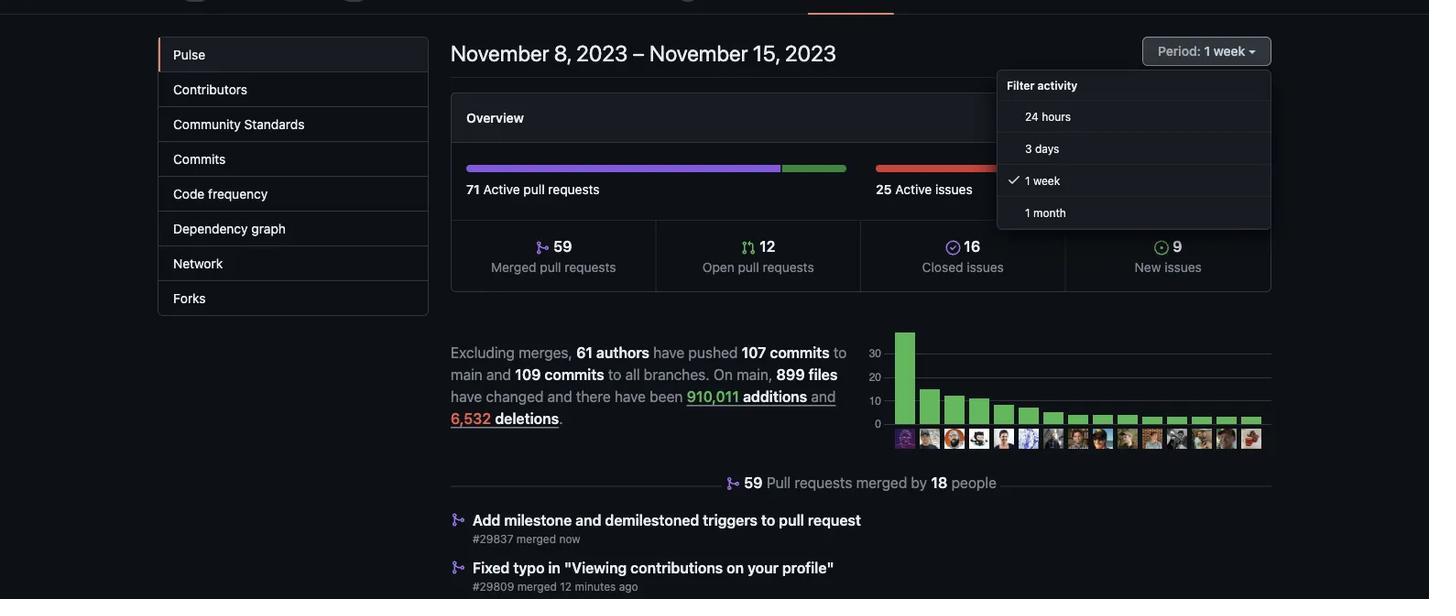 Task type: describe. For each thing, give the bounding box(es) containing it.
#29837
[[473, 533, 513, 546]]

2 horizontal spatial have
[[653, 344, 685, 361]]

all
[[625, 366, 640, 383]]

issues for 16
[[967, 259, 1004, 274]]

your
[[748, 559, 779, 576]]

merged for add milestone and demilestoned triggers to pull request
[[517, 533, 556, 546]]

0 vertical spatial merged
[[856, 474, 907, 491]]

2 2023 from the left
[[785, 40, 837, 66]]

main
[[451, 366, 483, 383]]

.
[[559, 410, 563, 427]]

issue closed image
[[946, 240, 960, 255]]

overview
[[466, 110, 524, 125]]

been
[[650, 388, 683, 405]]

code
[[173, 186, 205, 201]]

merged for fixed typo in "viewing contributions on your profile"
[[517, 580, 557, 593]]

git pull request image
[[741, 240, 756, 255]]

branches.
[[644, 366, 710, 383]]

issues up issue closed icon
[[935, 181, 973, 197]]

1 for the 1 week popup button
[[1204, 44, 1210, 59]]

–
[[633, 40, 645, 66]]

1 week button
[[1142, 37, 1272, 66]]

profile"
[[782, 559, 834, 576]]

commits link
[[158, 142, 428, 177]]

add milestone and demilestoned triggers to pull request link
[[473, 511, 861, 529]]

in
[[548, 559, 561, 576]]

graph
[[251, 221, 286, 236]]

to inside add milestone and demilestoned triggers to pull request #29837 merged now
[[761, 511, 775, 529]]

minutes
[[575, 580, 616, 593]]

18
[[931, 474, 948, 491]]

closed issues
[[922, 259, 1004, 274]]

3
[[1025, 142, 1032, 155]]

9
[[1169, 238, 1182, 255]]

109
[[515, 366, 541, 383]]

hours
[[1042, 110, 1071, 123]]

contributors link
[[158, 72, 428, 107]]

pull right merged
[[540, 259, 561, 274]]

pull right 71
[[524, 181, 545, 197]]

3 days link
[[998, 133, 1271, 165]]

network link
[[158, 246, 428, 281]]

to main and
[[451, 344, 847, 383]]

and up .
[[547, 388, 572, 405]]

1 horizontal spatial have
[[615, 388, 646, 405]]

to inside to main and
[[834, 344, 847, 361]]

71 active pull requests
[[466, 181, 600, 197]]

activity
[[1038, 79, 1078, 92]]

deletions
[[495, 410, 559, 427]]

1 2023 from the left
[[576, 40, 628, 66]]

dependency graph
[[173, 221, 286, 236]]

issue opened image
[[1154, 240, 1169, 255]]

forks link
[[158, 281, 428, 315]]

fixed
[[473, 559, 510, 576]]

open
[[703, 259, 735, 274]]

1 month link
[[998, 197, 1271, 229]]

contributions
[[631, 559, 723, 576]]

and down files at the right bottom
[[811, 388, 836, 405]]

demilestoned
[[605, 511, 699, 529]]

1 week inside menu
[[1025, 174, 1060, 187]]

8,
[[554, 40, 571, 66]]

by
[[911, 474, 927, 491]]

open pull requests
[[703, 259, 814, 274]]

network
[[173, 256, 223, 271]]

fixed typo in "viewing contributions on your profile" link
[[473, 559, 834, 576]]

"viewing
[[564, 559, 627, 576]]

merges,
[[519, 344, 572, 361]]

pull inside add milestone and demilestoned triggers to pull request #29837 merged now
[[779, 511, 804, 529]]

menu containing filter activity
[[997, 70, 1272, 230]]

people
[[951, 474, 997, 491]]

24 hours
[[1025, 110, 1071, 123]]

typo
[[513, 559, 545, 576]]

899
[[776, 366, 805, 383]]

changed
[[486, 388, 544, 405]]

pulse link
[[158, 38, 428, 72]]

git merge image
[[726, 476, 740, 491]]

community standards
[[173, 116, 305, 131]]

november 8, 2023 – november 15, 2023
[[451, 40, 837, 66]]

new issues
[[1135, 259, 1202, 274]]

filter
[[1007, 79, 1035, 92]]

code frequency
[[173, 186, 268, 201]]

milestone
[[504, 511, 572, 529]]

dependency graph link
[[158, 212, 428, 246]]

triggers
[[703, 511, 758, 529]]

25
[[876, 181, 892, 197]]

git merge image for fixed
[[451, 560, 465, 575]]

add
[[473, 511, 501, 529]]

merged
[[491, 259, 536, 274]]

requests up merged pull requests
[[548, 181, 600, 197]]

merged pull requests
[[491, 259, 616, 274]]

active for 25
[[895, 181, 932, 197]]

#29809
[[473, 580, 514, 593]]

excluding
[[451, 344, 515, 361]]



Task type: locate. For each thing, give the bounding box(es) containing it.
2 vertical spatial git merge image
[[451, 560, 465, 575]]

now
[[559, 533, 580, 546]]

merged left by
[[856, 474, 907, 491]]

merged inside add milestone and demilestoned triggers to pull request #29837 merged now
[[517, 533, 556, 546]]

2023 left –
[[576, 40, 628, 66]]

0 horizontal spatial week
[[1033, 174, 1060, 187]]

commits inside 109 commits to all branches.   on main, 899 files have changed and there have been 910,011 additions and 6,532 deletions .
[[545, 366, 604, 383]]

days
[[1035, 142, 1059, 155]]

pushed
[[688, 344, 738, 361]]

check image
[[1007, 172, 1021, 187]]

12 down in
[[560, 580, 572, 593]]

1 november from the left
[[451, 40, 549, 66]]

week inside popup button
[[1214, 44, 1245, 59]]

request
[[808, 511, 861, 529]]

0 horizontal spatial 2023
[[576, 40, 628, 66]]

requests right open
[[763, 259, 814, 274]]

ago
[[619, 580, 638, 593]]

25 active issues
[[876, 181, 973, 197]]

requests for 59
[[795, 474, 852, 491]]

requests right merged
[[565, 259, 616, 274]]

dependency
[[173, 221, 248, 236]]

requests
[[548, 181, 600, 197], [565, 259, 616, 274], [763, 259, 814, 274], [795, 474, 852, 491]]

2 vertical spatial to
[[761, 511, 775, 529]]

71
[[466, 181, 480, 197]]

1 week
[[1204, 44, 1245, 59], [1025, 174, 1060, 187]]

2 november from the left
[[650, 40, 748, 66]]

issues down 16
[[967, 259, 1004, 274]]

pull down git pull request icon
[[738, 259, 759, 274]]

0 horizontal spatial to
[[608, 366, 622, 383]]

and inside to main and
[[486, 366, 511, 383]]

0 horizontal spatial november
[[451, 40, 549, 66]]

1 inside 1 week link
[[1025, 174, 1030, 187]]

1 vertical spatial commits
[[545, 366, 604, 383]]

1 horizontal spatial active
[[895, 181, 932, 197]]

16
[[960, 238, 980, 255]]

add milestone and demilestoned triggers to pull request #29837 merged now
[[473, 511, 861, 546]]

59 for 59 pull requests merged by 18 people
[[744, 474, 763, 491]]

commits up 899
[[770, 344, 830, 361]]

have down main
[[451, 388, 482, 405]]

0 vertical spatial git merge image
[[535, 240, 550, 255]]

merged down milestone
[[517, 533, 556, 546]]

2 vertical spatial 1
[[1025, 206, 1030, 219]]

active right 71
[[483, 181, 520, 197]]

git merge image
[[535, 240, 550, 255], [451, 513, 465, 527], [451, 560, 465, 575]]

have
[[653, 344, 685, 361], [451, 388, 482, 405], [615, 388, 646, 405]]

1 vertical spatial to
[[608, 366, 622, 383]]

3 days
[[1025, 142, 1059, 155]]

12
[[756, 238, 775, 255], [560, 580, 572, 593]]

0 horizontal spatial active
[[483, 181, 520, 197]]

filter activity
[[1007, 79, 1078, 92]]

59 for 59
[[550, 238, 572, 255]]

active
[[483, 181, 520, 197], [895, 181, 932, 197]]

1 vertical spatial git merge image
[[451, 513, 465, 527]]

pull
[[524, 181, 545, 197], [540, 259, 561, 274], [738, 259, 759, 274], [779, 511, 804, 529]]

issues
[[935, 181, 973, 197], [967, 259, 1004, 274], [1165, 259, 1202, 274]]

have up branches.
[[653, 344, 685, 361]]

2 horizontal spatial to
[[834, 344, 847, 361]]

commits
[[173, 151, 226, 166]]

1 active from the left
[[483, 181, 520, 197]]

0 vertical spatial to
[[834, 344, 847, 361]]

contributors
[[173, 82, 247, 97]]

1 vertical spatial 1
[[1025, 174, 1030, 187]]

24 hours link
[[998, 101, 1271, 133]]

to right triggers
[[761, 511, 775, 529]]

0 horizontal spatial 59
[[550, 238, 572, 255]]

1 horizontal spatial 2023
[[785, 40, 837, 66]]

november
[[451, 40, 549, 66], [650, 40, 748, 66]]

61
[[576, 344, 593, 361]]

0 vertical spatial 12
[[756, 238, 775, 255]]

1 horizontal spatial 59
[[744, 474, 763, 491]]

12 inside 'fixed typo in "viewing contributions on your profile" #29809 merged 12 minutes ago'
[[560, 580, 572, 593]]

910,011
[[687, 388, 739, 405]]

november left the 8,
[[451, 40, 549, 66]]

59 right git merge icon
[[744, 474, 763, 491]]

requests up request
[[795, 474, 852, 491]]

issues for 9
[[1165, 259, 1202, 274]]

1 for 1 month link
[[1025, 206, 1030, 219]]

on
[[727, 559, 744, 576]]

there
[[576, 388, 611, 405]]

main,
[[737, 366, 773, 383]]

0 horizontal spatial 12
[[560, 580, 572, 593]]

frequency
[[208, 186, 268, 201]]

15,
[[753, 40, 780, 66]]

forks
[[173, 290, 206, 306]]

insights element
[[158, 37, 429, 316]]

to inside 109 commits to all branches.   on main, 899 files have changed and there have been 910,011 additions and 6,532 deletions .
[[608, 366, 622, 383]]

1 horizontal spatial commits
[[770, 344, 830, 361]]

1
[[1204, 44, 1210, 59], [1025, 174, 1030, 187], [1025, 206, 1030, 219]]

1 inside 1 month link
[[1025, 206, 1030, 219]]

november right –
[[650, 40, 748, 66]]

to up files at the right bottom
[[834, 344, 847, 361]]

active for 71
[[483, 181, 520, 197]]

12 up open pull requests in the top of the page
[[756, 238, 775, 255]]

1 vertical spatial 12
[[560, 580, 572, 593]]

issues down 9
[[1165, 259, 1202, 274]]

2 active from the left
[[895, 181, 932, 197]]

1 vertical spatial 1 week
[[1025, 174, 1060, 187]]

files
[[809, 366, 838, 383]]

to left all
[[608, 366, 622, 383]]

59 up merged pull requests
[[550, 238, 572, 255]]

git merge image left fixed
[[451, 560, 465, 575]]

0 vertical spatial 1
[[1204, 44, 1210, 59]]

109 commits to all branches.   on main, 899 files have changed and there have been 910,011 additions and 6,532 deletions .
[[451, 366, 838, 427]]

6,532
[[451, 410, 491, 427]]

menu
[[997, 70, 1272, 230]]

have down all
[[615, 388, 646, 405]]

107
[[742, 344, 766, 361]]

git merge image up merged pull requests
[[535, 240, 550, 255]]

on
[[714, 366, 733, 383]]

0 vertical spatial 1 week
[[1204, 44, 1245, 59]]

git merge image left add on the left of page
[[451, 513, 465, 527]]

2 vertical spatial merged
[[517, 580, 557, 593]]

1 vertical spatial week
[[1033, 174, 1060, 187]]

active right 25
[[895, 181, 932, 197]]

1 inside the 1 week popup button
[[1204, 44, 1210, 59]]

closed
[[922, 259, 963, 274]]

fixed typo in "viewing contributions on your profile" #29809 merged 12 minutes ago
[[473, 559, 834, 593]]

59 pull requests merged by 18 people
[[744, 474, 997, 491]]

and up changed on the left
[[486, 366, 511, 383]]

merged down the typo
[[517, 580, 557, 593]]

0 vertical spatial 59
[[550, 238, 572, 255]]

pull down pull
[[779, 511, 804, 529]]

1 vertical spatial 59
[[744, 474, 763, 491]]

1 week link
[[998, 165, 1271, 197]]

1 horizontal spatial to
[[761, 511, 775, 529]]

and inside add milestone and demilestoned triggers to pull request #29837 merged now
[[576, 511, 601, 529]]

59
[[550, 238, 572, 255], [744, 474, 763, 491]]

commits
[[770, 344, 830, 361], [545, 366, 604, 383]]

1 horizontal spatial week
[[1214, 44, 1245, 59]]

requests for open
[[763, 259, 814, 274]]

1 week inside popup button
[[1204, 44, 1245, 59]]

community standards link
[[158, 107, 428, 142]]

month
[[1033, 206, 1066, 219]]

and up now in the left bottom of the page
[[576, 511, 601, 529]]

community
[[173, 116, 241, 131]]

0 vertical spatial week
[[1214, 44, 1245, 59]]

0 horizontal spatial 1 week
[[1025, 174, 1060, 187]]

and
[[486, 366, 511, 383], [547, 388, 572, 405], [811, 388, 836, 405], [576, 511, 601, 529]]

pulse
[[173, 47, 205, 62]]

excluding merges, 61 authors have pushed 107 commits
[[451, 344, 830, 361]]

1 horizontal spatial november
[[650, 40, 748, 66]]

standards
[[244, 116, 305, 131]]

2023 right 15, at right
[[785, 40, 837, 66]]

1 vertical spatial merged
[[517, 533, 556, 546]]

commits down 61
[[545, 366, 604, 383]]

1 horizontal spatial 1 week
[[1204, 44, 1245, 59]]

additions
[[743, 388, 807, 405]]

pull
[[767, 474, 791, 491]]

authors
[[596, 344, 649, 361]]

1 horizontal spatial 12
[[756, 238, 775, 255]]

requests for merged
[[565, 259, 616, 274]]

git merge image for add
[[451, 513, 465, 527]]

merged inside 'fixed typo in "viewing contributions on your profile" #29809 merged 12 minutes ago'
[[517, 580, 557, 593]]

0 horizontal spatial have
[[451, 388, 482, 405]]

1 month
[[1025, 206, 1066, 219]]

0 vertical spatial commits
[[770, 344, 830, 361]]

0 horizontal spatial commits
[[545, 366, 604, 383]]



Task type: vqa. For each thing, say whether or not it's contained in the screenshot.
topmost method
no



